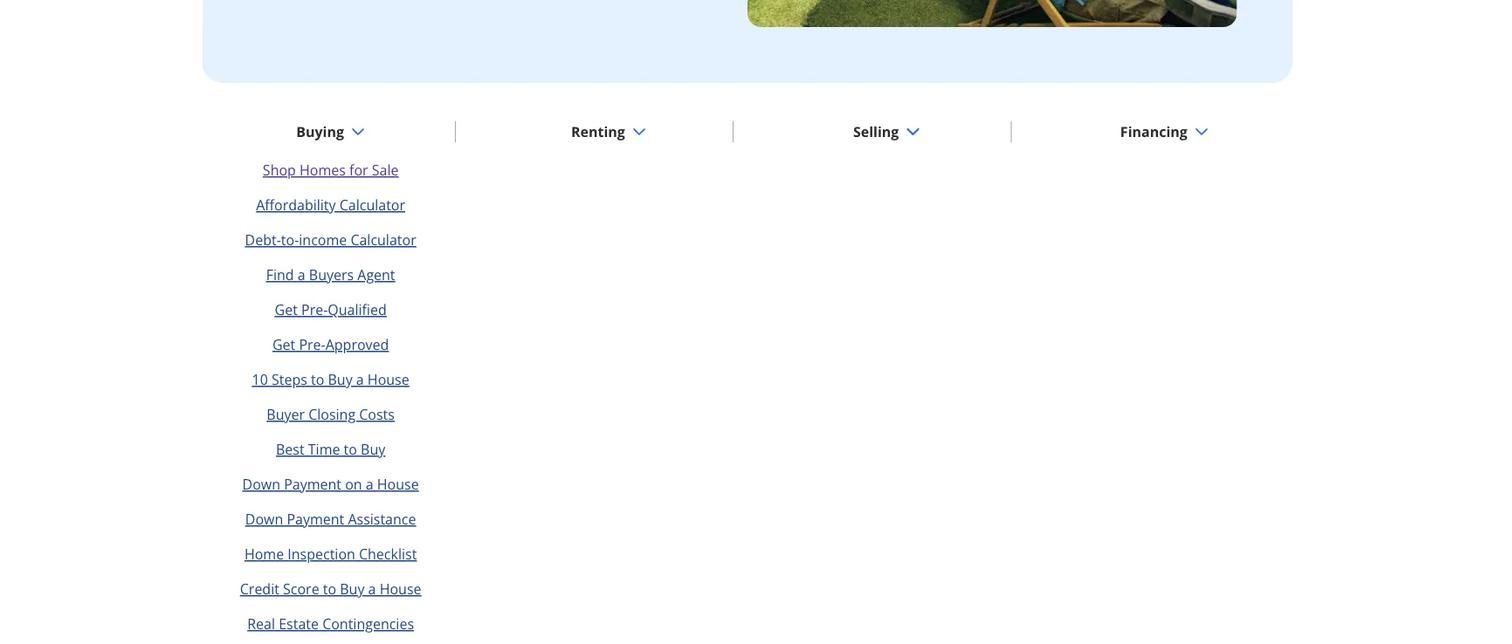 Task type: locate. For each thing, give the bounding box(es) containing it.
payment
[[284, 475, 342, 494], [287, 510, 344, 529]]

get pre-approved
[[272, 335, 389, 354]]

homes
[[300, 161, 346, 179]]

buy up contingencies
[[340, 580, 365, 599]]

0 vertical spatial pre-
[[301, 300, 328, 319]]

1 vertical spatial get
[[272, 335, 295, 354]]

buy for steps
[[328, 370, 353, 389]]

best time to buy link
[[276, 440, 385, 459]]

to right time
[[344, 440, 357, 459]]

a right find
[[298, 265, 305, 284]]

shop homes for sale
[[263, 161, 399, 179]]

get
[[275, 300, 298, 319], [272, 335, 295, 354]]

down down 'best' on the left bottom
[[242, 475, 280, 494]]

calculator
[[340, 195, 405, 214], [351, 230, 416, 249]]

0 vertical spatial payment
[[284, 475, 342, 494]]

payment for assistance
[[287, 510, 344, 529]]

1 vertical spatial to
[[344, 440, 357, 459]]

calculator down sale
[[340, 195, 405, 214]]

down for down payment assistance
[[245, 510, 283, 529]]

best
[[276, 440, 305, 459]]

a down approved
[[356, 370, 364, 389]]

buy for time
[[361, 440, 385, 459]]

0 vertical spatial get
[[275, 300, 298, 319]]

home inspection checklist
[[245, 545, 417, 564]]

buy down costs
[[361, 440, 385, 459]]

down payment on a house
[[242, 475, 419, 494]]

get for get pre-qualified
[[275, 300, 298, 319]]

down payment on a house link
[[242, 475, 419, 494]]

checklist
[[359, 545, 417, 564]]

pre- down the get pre-qualified
[[299, 335, 326, 354]]

0 vertical spatial house
[[368, 370, 409, 389]]

income
[[299, 230, 347, 249]]

financing
[[1121, 122, 1188, 141]]

1 vertical spatial calculator
[[351, 230, 416, 249]]

2 vertical spatial to
[[323, 580, 336, 599]]

calculator up agent
[[351, 230, 416, 249]]

down
[[242, 475, 280, 494], [245, 510, 283, 529]]

selling button
[[839, 111, 934, 153]]

house
[[368, 370, 409, 389], [377, 475, 419, 494], [380, 580, 421, 599]]

0 vertical spatial to
[[311, 370, 324, 389]]

credit
[[240, 580, 279, 599]]

pre- up get pre-approved link
[[301, 300, 328, 319]]

affordability calculator
[[256, 195, 405, 214]]

pre-
[[301, 300, 328, 319], [299, 335, 326, 354]]

to for steps
[[311, 370, 324, 389]]

qualified
[[328, 300, 387, 319]]

home
[[245, 545, 284, 564]]

0 vertical spatial buy
[[328, 370, 353, 389]]

debt-to-income calculator link
[[245, 230, 416, 249]]

shop
[[263, 161, 296, 179]]

get up steps
[[272, 335, 295, 354]]

a
[[298, 265, 305, 284], [356, 370, 364, 389], [366, 475, 374, 494], [368, 580, 376, 599]]

2 vertical spatial house
[[380, 580, 421, 599]]

to for score
[[323, 580, 336, 599]]

10 steps to buy a house
[[252, 370, 409, 389]]

to
[[311, 370, 324, 389], [344, 440, 357, 459], [323, 580, 336, 599]]

financing button
[[1107, 111, 1223, 153]]

find
[[266, 265, 294, 284]]

down payment assistance
[[245, 510, 416, 529]]

0 vertical spatial down
[[242, 475, 280, 494]]

house up assistance
[[377, 475, 419, 494]]

buy up closing
[[328, 370, 353, 389]]

to right score
[[323, 580, 336, 599]]

to right steps
[[311, 370, 324, 389]]

credit score to buy a house link
[[240, 580, 421, 599]]

1 vertical spatial buy
[[361, 440, 385, 459]]

2 vertical spatial buy
[[340, 580, 365, 599]]

credit score to buy a house
[[240, 580, 421, 599]]

renting
[[571, 122, 625, 141]]

1 vertical spatial payment
[[287, 510, 344, 529]]

1 vertical spatial pre-
[[299, 335, 326, 354]]

assistance
[[348, 510, 416, 529]]

buy
[[328, 370, 353, 389], [361, 440, 385, 459], [340, 580, 365, 599]]

get pre-qualified
[[275, 300, 387, 319]]

house for credit score to buy a house
[[380, 580, 421, 599]]

steps
[[272, 370, 307, 389]]

house up costs
[[368, 370, 409, 389]]

buyer
[[267, 405, 305, 424]]

closing
[[309, 405, 356, 424]]

real
[[247, 615, 275, 634]]

pre- for qualified
[[301, 300, 328, 319]]

real estate contingencies link
[[247, 615, 414, 634]]

10
[[252, 370, 268, 389]]

buy for score
[[340, 580, 365, 599]]

1 vertical spatial down
[[245, 510, 283, 529]]

get down find
[[275, 300, 298, 319]]

payment up the inspection
[[287, 510, 344, 529]]

payment down time
[[284, 475, 342, 494]]

down up the home
[[245, 510, 283, 529]]

house down checklist
[[380, 580, 421, 599]]



Task type: vqa. For each thing, say whether or not it's contained in the screenshot.
Selling
yes



Task type: describe. For each thing, give the bounding box(es) containing it.
on
[[345, 475, 362, 494]]

find a buyers agent link
[[266, 265, 395, 284]]

get pre-approved link
[[272, 335, 389, 354]]

score
[[283, 580, 319, 599]]

buyer closing costs
[[267, 405, 395, 424]]

real estate contingencies
[[247, 615, 414, 634]]

buying
[[296, 122, 344, 141]]

home inspection checklist link
[[245, 545, 417, 564]]

to for time
[[344, 440, 357, 459]]

buying button
[[282, 111, 379, 153]]

debt-to-income calculator
[[245, 230, 416, 249]]

1 vertical spatial house
[[377, 475, 419, 494]]

approved
[[326, 335, 389, 354]]

0 vertical spatial calculator
[[340, 195, 405, 214]]

debt-
[[245, 230, 281, 249]]

for
[[349, 161, 368, 179]]

selling
[[853, 122, 899, 141]]

agent
[[357, 265, 395, 284]]

time
[[308, 440, 340, 459]]

sale
[[372, 161, 399, 179]]

best time to buy
[[276, 440, 385, 459]]

affordability calculator link
[[256, 195, 405, 214]]

inspection
[[288, 545, 355, 564]]

buyer closing costs link
[[267, 405, 395, 424]]

10 steps to buy a house link
[[252, 370, 409, 389]]

house for 10 steps to buy a house
[[368, 370, 409, 389]]

to-
[[281, 230, 299, 249]]

a up contingencies
[[368, 580, 376, 599]]

pre- for approved
[[299, 335, 326, 354]]

get for get pre-approved
[[272, 335, 295, 354]]

shop homes for sale link
[[263, 161, 399, 179]]

down for down payment on a house
[[242, 475, 280, 494]]

estate
[[279, 615, 319, 634]]

costs
[[359, 405, 395, 424]]

renting button
[[557, 111, 660, 153]]

contingencies
[[322, 615, 414, 634]]

down payment assistance link
[[245, 510, 416, 529]]

buyers
[[309, 265, 354, 284]]

find a buyers agent
[[266, 265, 395, 284]]

affordability
[[256, 195, 336, 214]]

get pre-qualified link
[[275, 300, 387, 319]]

a right on
[[366, 475, 374, 494]]

payment for on
[[284, 475, 342, 494]]



